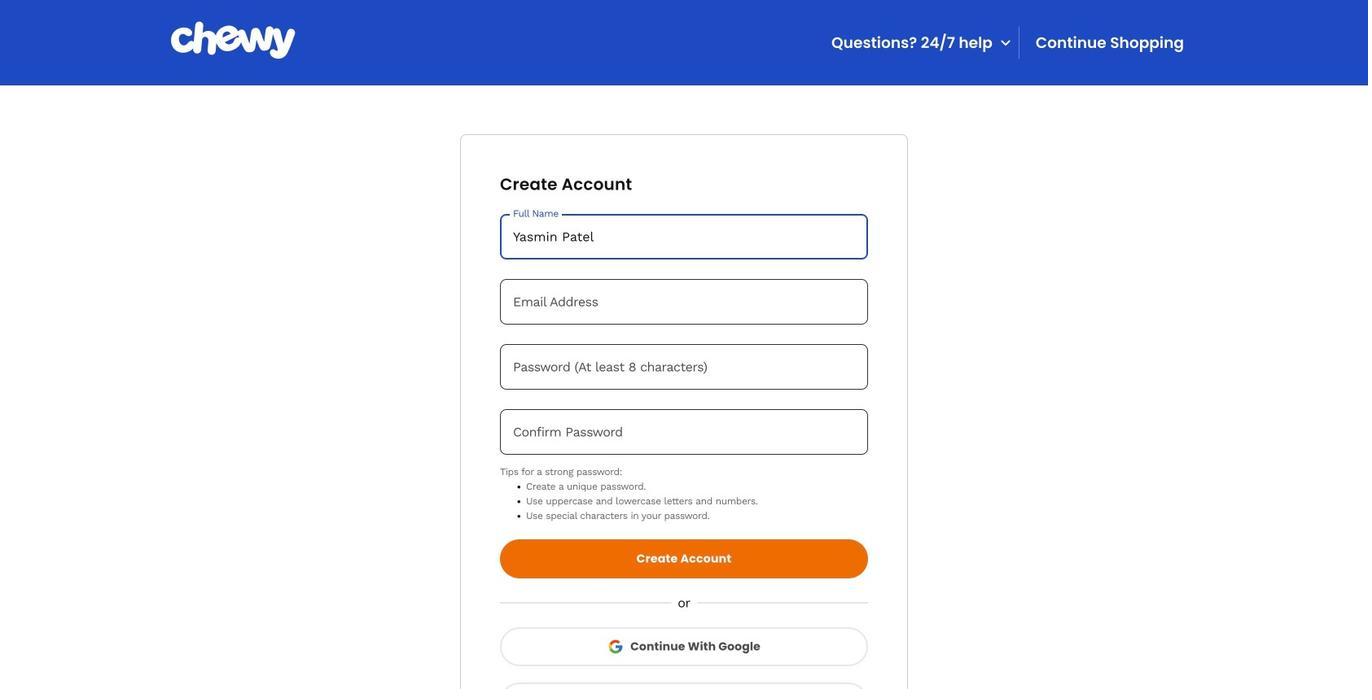 Task type: locate. For each thing, give the bounding box(es) containing it.
chewy logo image
[[171, 21, 295, 59]]

None text field
[[500, 214, 868, 260]]

None password field
[[500, 345, 868, 390], [500, 410, 868, 455], [500, 345, 868, 390], [500, 410, 868, 455]]

None email field
[[500, 279, 868, 325]]



Task type: vqa. For each thing, say whether or not it's contained in the screenshot.
grubs.
no



